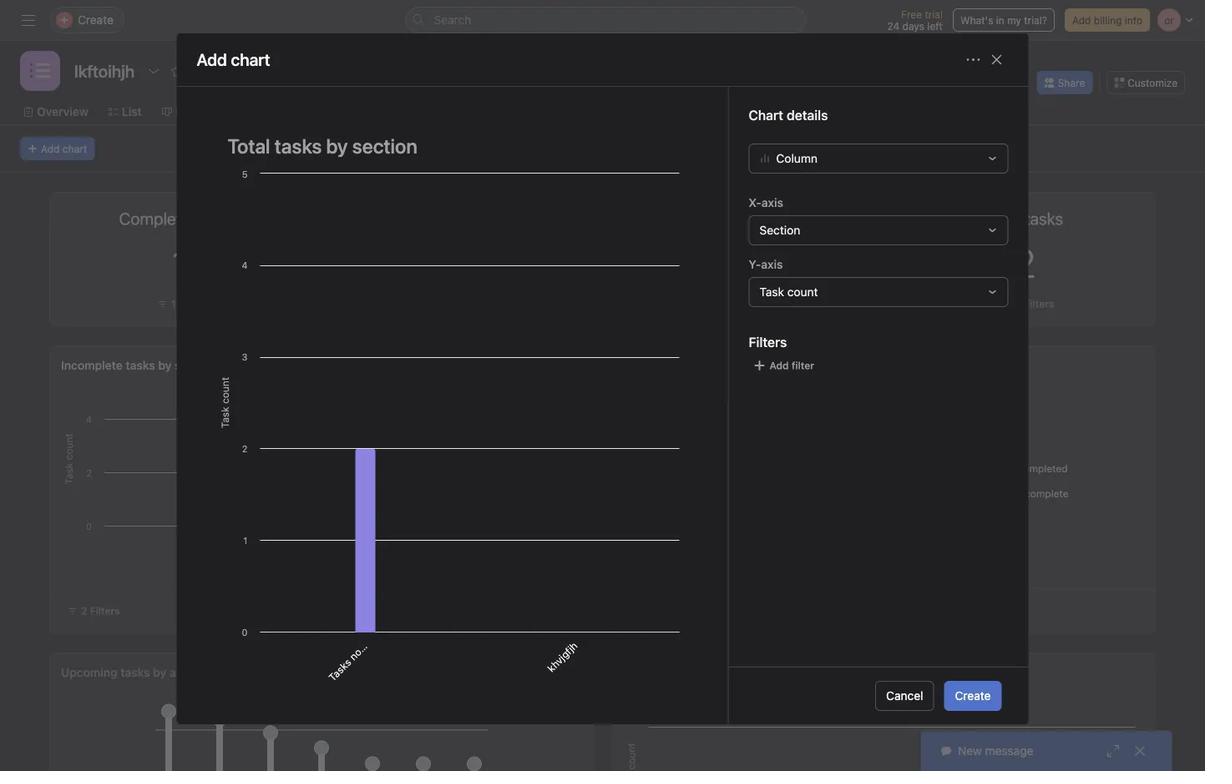 Task type: describe. For each thing, give the bounding box(es) containing it.
trial?
[[1024, 14, 1047, 26]]

2 for 2 filters
[[81, 606, 87, 617]]

0 button
[[731, 239, 755, 287]]

free trial 24 days left
[[887, 8, 943, 32]]

axis for x-
[[762, 196, 783, 210]]

incomplete tasks by section
[[61, 359, 215, 373]]

create button
[[944, 682, 1002, 712]]

filter for 1
[[179, 298, 204, 310]]

completion status
[[703, 359, 802, 373]]

no filters
[[1008, 298, 1054, 310]]

filter for 0
[[741, 298, 766, 310]]

by assignee
[[153, 666, 219, 680]]

task count button
[[749, 277, 1009, 307]]

1 horizontal spatial khvjgfjh
[[545, 640, 580, 675]]

board link
[[162, 103, 208, 121]]

create
[[955, 690, 991, 703]]

add for add chart
[[41, 143, 60, 155]]

what's in my trial?
[[961, 14, 1047, 26]]

column button
[[749, 144, 1009, 174]]

y-
[[749, 258, 761, 271]]

add filter
[[770, 360, 814, 372]]

overview link
[[23, 103, 88, 121]]

task count
[[760, 285, 818, 299]]

completed
[[1016, 463, 1068, 475]]

x-
[[749, 196, 762, 210]]

2 button
[[1013, 239, 1036, 287]]

section
[[760, 223, 801, 237]]

filters for incomplete tasks by section
[[90, 606, 120, 617]]

no filters button
[[991, 296, 1059, 312]]

axis for y-
[[761, 258, 783, 271]]

close image
[[1134, 745, 1147, 758]]

overview
[[37, 105, 88, 119]]

1 1 button from the left
[[172, 239, 189, 287]]

1 vertical spatial filters
[[749, 334, 787, 350]]

upcoming
[[61, 666, 117, 680]]

by
[[686, 359, 700, 373]]

add filter button
[[749, 354, 819, 377]]

task for task completion over time
[[624, 666, 649, 680]]

cancel
[[886, 690, 923, 703]]

2 for 2
[[1013, 239, 1036, 287]]

tasks for by assignee
[[121, 666, 150, 680]]

new message
[[958, 745, 1034, 758]]

or button
[[960, 73, 980, 93]]

expand new message image
[[1107, 745, 1120, 758]]

tasks not in a section
[[326, 604, 407, 684]]

board
[[175, 105, 208, 119]]

completed tasks
[[119, 209, 242, 228]]

add chart button
[[20, 137, 95, 160]]

2 filters
[[81, 606, 120, 617]]

0
[[731, 239, 755, 287]]

by section
[[158, 359, 215, 373]]

left
[[927, 20, 943, 32]]

info
[[1125, 14, 1143, 26]]

billing
[[1094, 14, 1122, 26]]

overdue tasks
[[691, 209, 796, 228]]

share button
[[1037, 71, 1093, 94]]

column
[[776, 151, 818, 165]]

add to starred image
[[170, 64, 184, 78]]

upcoming tasks by assignee
[[61, 666, 219, 680]]

list link
[[108, 103, 142, 121]]

x-axis
[[749, 196, 783, 210]]

2 filters button
[[60, 600, 128, 623]]

search list box
[[406, 7, 807, 33]]

task for task count
[[760, 285, 784, 299]]

chart
[[63, 143, 87, 155]]

total tasks
[[986, 209, 1063, 228]]

2 1 button from the left
[[453, 239, 471, 287]]

close image
[[990, 53, 1004, 66]]



Task type: locate. For each thing, give the bounding box(es) containing it.
trial
[[925, 8, 943, 20]]

total tasks by completion status
[[624, 359, 802, 373]]

0 horizontal spatial 1 button
[[172, 239, 189, 287]]

1 horizontal spatial filters
[[749, 334, 787, 350]]

tasks right upcoming
[[121, 666, 150, 680]]

1 1 filter button from the left
[[154, 296, 208, 312]]

0 horizontal spatial in
[[360, 636, 374, 650]]

filters for total tasks
[[1024, 298, 1054, 310]]

no
[[1008, 298, 1022, 310]]

1 horizontal spatial filter
[[741, 298, 766, 310]]

2 inside 'button'
[[81, 606, 87, 617]]

section button
[[749, 215, 1009, 245]]

0 horizontal spatial 1 filter
[[171, 298, 204, 310]]

0 vertical spatial in
[[996, 14, 1005, 26]]

add billing info button
[[1065, 8, 1150, 32]]

0 horizontal spatial khvjgfjh
[[426, 534, 461, 569]]

1 vertical spatial 2
[[81, 606, 87, 617]]

filters inside button
[[1024, 298, 1054, 310]]

add billing info
[[1073, 14, 1143, 26]]

task down y-axis
[[760, 285, 784, 299]]

1 axis from the top
[[762, 196, 783, 210]]

2 up no filters button
[[1013, 239, 1036, 287]]

add for add billing info
[[1073, 14, 1091, 26]]

share
[[1058, 77, 1085, 89]]

or
[[966, 77, 975, 89]]

add chart
[[197, 50, 270, 69]]

1 filter up by section
[[171, 298, 204, 310]]

days
[[903, 20, 925, 32]]

1 horizontal spatial task
[[760, 285, 784, 299]]

filter up by section
[[179, 298, 204, 310]]

search button
[[406, 7, 807, 33]]

what's
[[961, 14, 994, 26]]

filters
[[1024, 298, 1054, 310], [749, 334, 787, 350], [90, 606, 120, 617]]

0 horizontal spatial incomplete
[[61, 359, 123, 373]]

more actions image
[[967, 53, 980, 66]]

filters up completion status
[[749, 334, 787, 350]]

1 horizontal spatial 1 filter button
[[716, 296, 770, 312]]

task completion over time
[[624, 666, 768, 680]]

1 vertical spatial add
[[41, 143, 60, 155]]

1 vertical spatial incomplete
[[1016, 488, 1069, 500]]

1 vertical spatial axis
[[761, 258, 783, 271]]

0 horizontal spatial filter
[[179, 298, 204, 310]]

add chart
[[41, 143, 87, 155]]

0 vertical spatial add
[[1073, 14, 1091, 26]]

2 axis from the top
[[761, 258, 783, 271]]

0 vertical spatial incomplete
[[61, 359, 123, 373]]

1 filter for 1
[[171, 298, 204, 310]]

total
[[624, 359, 651, 373]]

0 vertical spatial task
[[760, 285, 784, 299]]

1
[[172, 239, 189, 287], [453, 239, 471, 287], [171, 298, 176, 310], [734, 298, 739, 310]]

add left chart
[[41, 143, 60, 155]]

incomplete for incomplete tasks by section
[[61, 359, 123, 373]]

filters up upcoming
[[90, 606, 120, 617]]

1 1 filter from the left
[[171, 298, 204, 310]]

1 filter for 0
[[734, 298, 766, 310]]

axis
[[762, 196, 783, 210], [761, 258, 783, 271]]

filters inside 'button'
[[90, 606, 120, 617]]

search
[[434, 13, 471, 27]]

tasks for by
[[654, 359, 683, 373]]

task inside task count dropdown button
[[760, 285, 784, 299]]

incomplete for incomplete
[[1016, 488, 1069, 500]]

completion
[[652, 666, 714, 680]]

tasks left by
[[654, 359, 683, 373]]

2 1 filter from the left
[[734, 298, 766, 310]]

1 filter
[[171, 298, 204, 310], [734, 298, 766, 310]]

2 vertical spatial add
[[770, 360, 789, 372]]

add for add filter
[[770, 360, 789, 372]]

what's in my trial? button
[[953, 8, 1055, 32]]

filters right no
[[1024, 298, 1054, 310]]

2 vertical spatial filters
[[90, 606, 120, 617]]

add left billing
[[1073, 14, 1091, 26]]

task left completion
[[624, 666, 649, 680]]

0 horizontal spatial task
[[624, 666, 649, 680]]

1 vertical spatial task
[[624, 666, 649, 680]]

1 horizontal spatial incomplete
[[1016, 488, 1069, 500]]

0 horizontal spatial 1 filter button
[[154, 296, 208, 312]]

list image
[[30, 61, 50, 81]]

chart details
[[749, 107, 828, 123]]

1 horizontal spatial add
[[770, 360, 789, 372]]

None text field
[[70, 56, 139, 86]]

1 horizontal spatial in
[[996, 14, 1005, 26]]

axis right 0 button
[[761, 258, 783, 271]]

0 vertical spatial 2
[[1013, 239, 1036, 287]]

count
[[788, 285, 818, 299]]

tasks for by section
[[126, 359, 155, 373]]

add left filter
[[770, 360, 789, 372]]

1 filter button up by section
[[154, 296, 208, 312]]

0 horizontal spatial add
[[41, 143, 60, 155]]

filter
[[179, 298, 204, 310], [741, 298, 766, 310]]

2 1 filter button from the left
[[716, 296, 770, 312]]

1 horizontal spatial 2
[[1013, 239, 1036, 287]]

not
[[347, 644, 366, 663]]

tasks left by section
[[126, 359, 155, 373]]

cancel button
[[876, 682, 934, 712]]

task
[[760, 285, 784, 299], [624, 666, 649, 680]]

tasks
[[326, 657, 354, 684]]

incomplete
[[61, 359, 123, 373], [1016, 488, 1069, 500]]

over time
[[717, 666, 768, 680]]

1 horizontal spatial 1 filter
[[734, 298, 766, 310]]

y-axis
[[749, 258, 783, 271]]

1 horizontal spatial 1 button
[[453, 239, 471, 287]]

1 vertical spatial khvjgfjh
[[545, 640, 580, 675]]

1 filter button down 0 button
[[716, 296, 770, 312]]

filter down the y-
[[741, 298, 766, 310]]

in inside button
[[996, 14, 1005, 26]]

1 vertical spatial in
[[360, 636, 374, 650]]

list
[[122, 105, 142, 119]]

section
[[374, 604, 407, 636]]

0 vertical spatial khvjgfjh
[[426, 534, 461, 569]]

2
[[1013, 239, 1036, 287], [81, 606, 87, 617]]

0 vertical spatial filters
[[1024, 298, 1054, 310]]

2 filter from the left
[[741, 298, 766, 310]]

a
[[368, 630, 380, 642]]

in inside tasks not in a section
[[360, 636, 374, 650]]

axis up section
[[762, 196, 783, 210]]

2 horizontal spatial add
[[1073, 14, 1091, 26]]

add
[[1073, 14, 1091, 26], [41, 143, 60, 155], [770, 360, 789, 372]]

free
[[901, 8, 922, 20]]

1 filter from the left
[[179, 298, 204, 310]]

24
[[887, 20, 900, 32]]

add inside dropdown button
[[770, 360, 789, 372]]

1 filter button for 0
[[716, 296, 770, 312]]

2 up upcoming
[[81, 606, 87, 617]]

2 horizontal spatial filters
[[1024, 298, 1054, 310]]

0 vertical spatial axis
[[762, 196, 783, 210]]

my
[[1008, 14, 1021, 26]]

filter
[[792, 360, 814, 372]]

1 filter button for 1
[[154, 296, 208, 312]]

0 horizontal spatial filters
[[90, 606, 120, 617]]

khvjgfjh
[[426, 534, 461, 569], [545, 640, 580, 675]]

1 filter down the y-
[[734, 298, 766, 310]]

Total tasks by section text field
[[217, 127, 688, 165]]

1 filter button
[[154, 296, 208, 312], [716, 296, 770, 312]]

tasks
[[126, 359, 155, 373], [654, 359, 683, 373], [121, 666, 150, 680]]

in
[[996, 14, 1005, 26], [360, 636, 374, 650]]

1 button
[[172, 239, 189, 287], [453, 239, 471, 287]]

0 horizontal spatial 2
[[81, 606, 87, 617]]



Task type: vqa. For each thing, say whether or not it's contained in the screenshot.
axis for X-
yes



